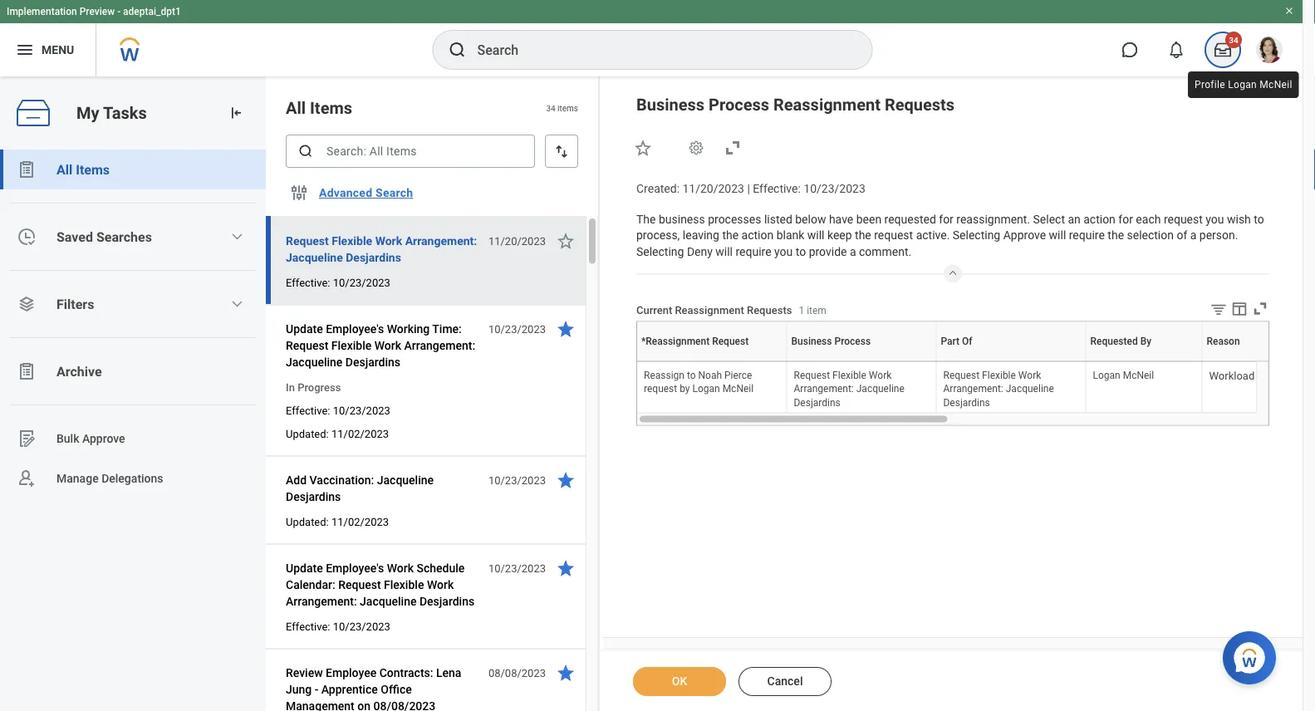 Task type: locate. For each thing, give the bounding box(es) containing it.
notifications large image
[[1168, 42, 1185, 58]]

0 vertical spatial to
[[1254, 212, 1264, 226]]

1 vertical spatial action
[[742, 228, 774, 242]]

toolbar
[[1197, 300, 1269, 321]]

desjardins down reassignment request business process part of requested by reason
[[943, 396, 990, 408]]

0 vertical spatial chevron down image
[[230, 230, 244, 243]]

configure image
[[289, 183, 309, 203]]

0 horizontal spatial -
[[117, 6, 121, 17]]

employee's left working
[[326, 322, 384, 336]]

business down item at the top of the page
[[791, 336, 832, 347]]

all items inside button
[[56, 162, 110, 177]]

1 horizontal spatial 34
[[1229, 35, 1238, 45]]

1 chevron down image from the top
[[230, 230, 244, 243]]

1 vertical spatial 08/08/2023
[[373, 699, 436, 711]]

request flexible work arrangement: jacqueline desjardins for 1st request flexible work arrangement: jacqueline desjardins element
[[794, 369, 905, 408]]

0 horizontal spatial all
[[56, 162, 72, 177]]

a right of
[[1190, 228, 1197, 242]]

effective: 10/23/2023 down progress
[[286, 404, 390, 417]]

wish
[[1227, 212, 1251, 226]]

approve
[[1003, 228, 1046, 242], [82, 432, 125, 445]]

0 vertical spatial process
[[709, 95, 769, 114]]

1 horizontal spatial approve
[[1003, 228, 1046, 242]]

update up calendar: at the left bottom of page
[[286, 561, 323, 575]]

to down blank
[[796, 245, 806, 258]]

advanced search button
[[312, 176, 420, 209]]

clock check image
[[17, 227, 37, 247]]

3 star image from the top
[[556, 558, 576, 578]]

all items inside item list element
[[286, 98, 352, 118]]

rename image
[[17, 429, 37, 449]]

mcneil
[[1123, 369, 1154, 381], [722, 383, 754, 394]]

1 vertical spatial 11/02/2023
[[331, 515, 389, 528]]

clipboard image
[[17, 361, 37, 381]]

34 for 34
[[1229, 35, 1238, 45]]

- right preview
[[117, 6, 121, 17]]

request up in progress
[[286, 339, 328, 352]]

0 horizontal spatial 11/20/2023
[[488, 235, 546, 247]]

my tasks
[[76, 103, 147, 123]]

0 vertical spatial requested
[[1090, 336, 1138, 347]]

processes
[[708, 212, 761, 226]]

08/08/2023 right lena
[[488, 667, 546, 679]]

items down my
[[76, 162, 110, 177]]

will
[[807, 228, 825, 242], [1049, 228, 1066, 242], [716, 245, 733, 258]]

provide
[[809, 245, 847, 258]]

1 vertical spatial -
[[315, 682, 318, 696]]

leaving
[[683, 228, 719, 242]]

0 horizontal spatial action
[[742, 228, 774, 242]]

fullscreen image
[[723, 138, 743, 158], [1251, 300, 1269, 318]]

1 vertical spatial all
[[56, 162, 72, 177]]

1 horizontal spatial requests
[[885, 95, 955, 114]]

1 vertical spatial of
[[1011, 361, 1012, 362]]

flexible
[[332, 234, 372, 248], [331, 339, 372, 352], [833, 369, 866, 381], [982, 369, 1016, 381], [384, 578, 424, 592]]

an
[[1068, 212, 1081, 226]]

0 horizontal spatial to
[[687, 369, 696, 381]]

0 vertical spatial star image
[[633, 138, 653, 158]]

by up requested by button
[[1140, 336, 1152, 347]]

2 updated: from the top
[[286, 515, 329, 528]]

part of
[[941, 336, 973, 347]]

0 vertical spatial updated: 11/02/2023
[[286, 427, 389, 440]]

1 vertical spatial 34
[[546, 103, 555, 113]]

34 inside item list element
[[546, 103, 555, 113]]

request flexible work arrangement: jacqueline desjardins element down part of 'button'
[[943, 366, 1054, 408]]

jacqueline down part of 'button'
[[1006, 383, 1054, 394]]

you up person.
[[1206, 212, 1224, 226]]

0 horizontal spatial request
[[644, 383, 677, 394]]

request inside update employee's working time: request flexible work arrangement: jacqueline desjardins
[[286, 339, 328, 352]]

Search: All Items text field
[[286, 135, 535, 168]]

row element up reassignment request business process part of requested by reason
[[637, 322, 1315, 361]]

adeptai_dpt1
[[123, 6, 181, 17]]

vaccination:
[[310, 473, 374, 487]]

1 horizontal spatial star image
[[633, 138, 653, 158]]

search
[[376, 186, 413, 200]]

jacqueline down the schedule
[[360, 594, 417, 608]]

jung
[[286, 682, 312, 696]]

0 vertical spatial all items
[[286, 98, 352, 118]]

update employee's working time: request flexible work arrangement: jacqueline desjardins button
[[286, 319, 479, 372]]

1 horizontal spatial request flexible work arrangement: jacqueline desjardins element
[[943, 366, 1054, 408]]

menu button
[[0, 23, 96, 76]]

request right calendar: at the left bottom of page
[[338, 578, 381, 592]]

0 horizontal spatial request flexible work arrangement: jacqueline desjardins
[[286, 234, 477, 264]]

0 horizontal spatial will
[[716, 245, 733, 258]]

approve down 'select'
[[1003, 228, 1046, 242]]

2 horizontal spatial the
[[1108, 228, 1124, 242]]

my tasks element
[[1200, 32, 1246, 68], [0, 76, 266, 711]]

0 horizontal spatial request flexible work arrangement: jacqueline desjardins element
[[794, 366, 905, 408]]

requested inside row element
[[1090, 336, 1138, 347]]

11/20/2023 inside item list element
[[488, 235, 546, 247]]

items up search image
[[310, 98, 352, 118]]

employee's inside update employee's work schedule calendar: request flexible work arrangement: jacqueline desjardins
[[326, 561, 384, 575]]

jacqueline down configure icon
[[286, 250, 343, 264]]

all up search image
[[286, 98, 306, 118]]

1 horizontal spatial selecting
[[953, 228, 1000, 242]]

require
[[1069, 228, 1105, 242], [736, 245, 771, 258]]

2 chevron down image from the top
[[230, 297, 244, 311]]

working
[[387, 322, 430, 336]]

will down 'select'
[[1049, 228, 1066, 242]]

request
[[286, 234, 329, 248], [712, 336, 749, 347], [286, 339, 328, 352], [713, 361, 716, 362], [794, 369, 830, 381], [943, 369, 980, 381], [338, 578, 381, 592]]

0 vertical spatial of
[[962, 336, 973, 347]]

flexible inside update employee's working time: request flexible work arrangement: jacqueline desjardins
[[331, 339, 372, 352]]

1 employee's from the top
[[326, 322, 384, 336]]

request flexible work arrangement: jacqueline desjardins down business process button
[[794, 369, 905, 408]]

row element
[[637, 322, 1315, 361], [637, 363, 1315, 412]]

request flexible work arrangement: jacqueline desjardins down search
[[286, 234, 477, 264]]

11/02/2023
[[331, 427, 389, 440], [331, 515, 389, 528]]

0 vertical spatial updated:
[[286, 427, 329, 440]]

request up of
[[1164, 212, 1203, 226]]

2 star image from the top
[[556, 319, 576, 339]]

arrangement: down time:
[[404, 339, 475, 352]]

1 horizontal spatial my tasks element
[[1200, 32, 1246, 68]]

saved searches button
[[0, 217, 266, 257]]

logan down requested by in the right of the page
[[1093, 369, 1120, 381]]

business
[[659, 212, 705, 226]]

effective: 10/23/2023 for flexible
[[286, 276, 390, 289]]

0 vertical spatial all
[[286, 98, 306, 118]]

jacqueline inside update employee's working time: request flexible work arrangement: jacqueline desjardins
[[286, 355, 343, 369]]

menu banner
[[0, 0, 1303, 76]]

0 vertical spatial business
[[636, 95, 705, 114]]

work down reassignment request business process part of requested by reason
[[1018, 369, 1041, 381]]

11/02/2023 down add vaccination: jacqueline desjardins
[[331, 515, 389, 528]]

request flexible work arrangement: jacqueline desjardins element
[[794, 366, 905, 408], [943, 366, 1054, 408]]

archive button
[[0, 351, 266, 391]]

0 vertical spatial employee's
[[326, 322, 384, 336]]

flexible down the schedule
[[384, 578, 424, 592]]

employee's for request
[[326, 561, 384, 575]]

requests
[[885, 95, 955, 114], [747, 304, 792, 316]]

flexible inside update employee's work schedule calendar: request flexible work arrangement: jacqueline desjardins
[[384, 578, 424, 592]]

1 horizontal spatial a
[[1190, 228, 1197, 242]]

1 vertical spatial reason
[[1242, 361, 1245, 362]]

updated: 11/02/2023
[[286, 427, 389, 440], [286, 515, 389, 528]]

flexible up progress
[[331, 339, 372, 352]]

2 vertical spatial request
[[644, 383, 677, 394]]

my tasks element containing my tasks
[[0, 76, 266, 711]]

jacqueline up in progress
[[286, 355, 343, 369]]

update inside update employee's working time: request flexible work arrangement: jacqueline desjardins
[[286, 322, 323, 336]]

1 vertical spatial row element
[[637, 363, 1315, 412]]

1 star image from the top
[[556, 231, 576, 251]]

all inside item list element
[[286, 98, 306, 118]]

for up active.
[[939, 212, 954, 226]]

employee's inside update employee's working time: request flexible work arrangement: jacqueline desjardins
[[326, 322, 384, 336]]

3 the from the left
[[1108, 228, 1124, 242]]

08/08/2023 down office
[[373, 699, 436, 711]]

1 vertical spatial requests
[[747, 304, 792, 316]]

work down working
[[374, 339, 401, 352]]

fullscreen image right click to view/edit grid preferences icon
[[1251, 300, 1269, 318]]

desjardins down business process
[[794, 396, 841, 408]]

11/20/2023
[[682, 182, 744, 196], [488, 235, 546, 247]]

all items
[[286, 98, 352, 118], [56, 162, 110, 177]]

star image for update employee's work schedule calendar: request flexible work arrangement: jacqueline desjardins
[[556, 558, 576, 578]]

row element down reassignment request business process part of requested by reason
[[637, 363, 1315, 412]]

management
[[286, 699, 355, 711]]

1 vertical spatial updated: 11/02/2023
[[286, 515, 389, 528]]

0 vertical spatial logan
[[1093, 369, 1120, 381]]

contracts:
[[379, 666, 433, 680]]

- up management
[[315, 682, 318, 696]]

1 vertical spatial my tasks element
[[0, 76, 266, 711]]

select
[[1033, 212, 1065, 226]]

star image
[[556, 231, 576, 251], [556, 319, 576, 339], [556, 558, 576, 578], [556, 663, 576, 683]]

action right "an"
[[1084, 212, 1116, 226]]

updated: down add at the bottom left of page
[[286, 515, 329, 528]]

0 horizontal spatial logan
[[692, 383, 720, 394]]

reassignment.
[[956, 212, 1030, 226]]

mcneil inside reassign to noah pierce request by logan mcneil
[[722, 383, 754, 394]]

process,
[[636, 228, 680, 242]]

the down processes
[[722, 228, 739, 242]]

34 inside 34 button
[[1229, 35, 1238, 45]]

ok
[[672, 675, 687, 688]]

star image for update employee's working time: request flexible work arrangement: jacqueline desjardins
[[556, 319, 576, 339]]

jacqueline right vaccination:
[[377, 473, 434, 487]]

0 horizontal spatial 34
[[546, 103, 555, 113]]

desjardins inside update employee's working time: request flexible work arrangement: jacqueline desjardins
[[345, 355, 401, 369]]

desjardins down the schedule
[[419, 594, 475, 608]]

chevron down image inside saved searches dropdown button
[[230, 230, 244, 243]]

by up "logan mcneil" element
[[1145, 361, 1146, 362]]

0 horizontal spatial you
[[774, 245, 793, 258]]

items inside button
[[76, 162, 110, 177]]

request
[[1164, 212, 1203, 226], [874, 228, 913, 242], [644, 383, 677, 394]]

1 vertical spatial effective: 10/23/2023
[[286, 404, 390, 417]]

in progress
[[286, 381, 341, 393]]

business process reassignment requests
[[636, 95, 955, 114]]

work down the schedule
[[427, 578, 454, 592]]

filters button
[[0, 284, 266, 324]]

update inside update employee's work schedule calendar: request flexible work arrangement: jacqueline desjardins
[[286, 561, 323, 575]]

1 vertical spatial you
[[774, 245, 793, 258]]

1 horizontal spatial will
[[807, 228, 825, 242]]

desjardins down working
[[345, 355, 401, 369]]

reason down select to filter grid data image
[[1207, 336, 1240, 347]]

flexible down the advanced
[[332, 234, 372, 248]]

1 horizontal spatial you
[[1206, 212, 1224, 226]]

employee's up calendar: at the left bottom of page
[[326, 561, 384, 575]]

2 for from the left
[[1118, 212, 1133, 226]]

request up the noah
[[713, 361, 716, 362]]

to up by
[[687, 369, 696, 381]]

1 horizontal spatial requested
[[1141, 361, 1145, 362]]

in
[[286, 381, 295, 393]]

implementation
[[7, 6, 77, 17]]

schedule
[[417, 561, 465, 575]]

1 horizontal spatial fullscreen image
[[1251, 300, 1269, 318]]

0 vertical spatial 11/02/2023
[[331, 427, 389, 440]]

1
[[799, 305, 804, 316]]

0 horizontal spatial mcneil
[[722, 383, 754, 394]]

1 vertical spatial logan
[[692, 383, 720, 394]]

employee's
[[326, 322, 384, 336], [326, 561, 384, 575]]

reassignment request business process part of requested by reason
[[707, 361, 1245, 362]]

updated: 11/02/2023 up vaccination:
[[286, 427, 389, 440]]

updated: down in progress
[[286, 427, 329, 440]]

1 horizontal spatial reason
[[1242, 361, 1245, 362]]

request down reassignment request business process part of requested by reason
[[943, 369, 980, 381]]

0 vertical spatial you
[[1206, 212, 1224, 226]]

business
[[636, 95, 705, 114], [791, 336, 832, 347], [858, 361, 861, 362]]

fullscreen image right the gear image on the right top
[[723, 138, 743, 158]]

request flexible work arrangement: jacqueline desjardins element down business process button
[[794, 366, 905, 408]]

row element containing workload
[[637, 363, 1315, 412]]

1 vertical spatial a
[[850, 245, 856, 258]]

advanced
[[319, 186, 372, 200]]

all
[[286, 98, 306, 118], [56, 162, 72, 177]]

2 horizontal spatial request flexible work arrangement: jacqueline desjardins
[[943, 369, 1054, 408]]

0 horizontal spatial requested
[[1090, 336, 1138, 347]]

2 update from the top
[[286, 561, 323, 575]]

0 vertical spatial items
[[310, 98, 352, 118]]

2 horizontal spatial to
[[1254, 212, 1264, 226]]

2 employee's from the top
[[326, 561, 384, 575]]

for left each
[[1118, 212, 1133, 226]]

perspective image
[[17, 294, 37, 314]]

arrangement:
[[405, 234, 477, 248], [404, 339, 475, 352], [794, 383, 854, 394], [943, 383, 1003, 394], [286, 594, 357, 608]]

1 horizontal spatial business
[[791, 336, 832, 347]]

items inside item list element
[[310, 98, 352, 118]]

flexible down part of 'button'
[[982, 369, 1016, 381]]

selecting down process,
[[636, 245, 684, 258]]

1 vertical spatial fullscreen image
[[1251, 300, 1269, 318]]

to right wish
[[1254, 212, 1264, 226]]

1 the from the left
[[722, 228, 739, 242]]

reassign to noah pierce request by logan mcneil
[[644, 369, 754, 394]]

desjardins down add at the bottom left of page
[[286, 490, 341, 503]]

2 request flexible work arrangement: jacqueline desjardins element from the left
[[943, 366, 1054, 408]]

3 effective: 10/23/2023 from the top
[[286, 620, 390, 633]]

2 updated: 11/02/2023 from the top
[[286, 515, 389, 528]]

blank
[[776, 228, 804, 242]]

employee's for flexible
[[326, 322, 384, 336]]

chevron down image
[[230, 230, 244, 243], [230, 297, 244, 311]]

comment.
[[859, 245, 912, 258]]

my tasks element containing 34
[[1200, 32, 1246, 68]]

add
[[286, 473, 307, 487]]

close environment banner image
[[1284, 6, 1294, 16]]

0 vertical spatial update
[[286, 322, 323, 336]]

you
[[1206, 212, 1224, 226], [774, 245, 793, 258]]

update
[[286, 322, 323, 336], [286, 561, 323, 575]]

0 vertical spatial row element
[[637, 322, 1315, 361]]

1 vertical spatial 11/20/2023
[[488, 235, 546, 247]]

arrangement: down calendar: at the left bottom of page
[[286, 594, 357, 608]]

0 horizontal spatial approve
[[82, 432, 125, 445]]

bulk approve link
[[0, 419, 266, 459]]

effective: 10/23/2023 up employee
[[286, 620, 390, 633]]

request flexible work arrangement: jacqueline desjardins down part of 'button'
[[943, 369, 1054, 408]]

1 horizontal spatial mcneil
[[1123, 369, 1154, 381]]

1 horizontal spatial logan
[[1093, 369, 1120, 381]]

arrangement: down reassignment request business process part of requested by reason
[[943, 383, 1003, 394]]

a down the "keep" at the right
[[850, 245, 856, 258]]

mcneil down pierce at the right of the page
[[722, 383, 754, 394]]

2 vertical spatial process
[[861, 361, 864, 362]]

selecting down reassignment.
[[953, 228, 1000, 242]]

require down processes
[[736, 245, 771, 258]]

jacqueline inside add vaccination: jacqueline desjardins
[[377, 473, 434, 487]]

0 horizontal spatial fullscreen image
[[723, 138, 743, 158]]

list
[[0, 150, 266, 498]]

reason up workload
[[1242, 361, 1245, 362]]

0 vertical spatial selecting
[[953, 228, 1000, 242]]

jacqueline
[[286, 250, 343, 264], [286, 355, 343, 369], [856, 383, 905, 394], [1006, 383, 1054, 394], [377, 473, 434, 487], [360, 594, 417, 608]]

all items up search image
[[286, 98, 352, 118]]

0 horizontal spatial part
[[941, 336, 960, 347]]

to
[[1254, 212, 1264, 226], [796, 245, 806, 258], [687, 369, 696, 381]]

cancel button
[[739, 667, 832, 696]]

action down listed
[[742, 228, 774, 242]]

1 effective: 10/23/2023 from the top
[[286, 276, 390, 289]]

the down been
[[855, 228, 871, 242]]

0 vertical spatial a
[[1190, 228, 1197, 242]]

bulk approve
[[56, 432, 125, 445]]

transformation import image
[[228, 105, 244, 121]]

2 vertical spatial to
[[687, 369, 696, 381]]

update employee's work schedule calendar: request flexible work arrangement: jacqueline desjardins button
[[286, 558, 479, 611]]

0 horizontal spatial my tasks element
[[0, 76, 266, 711]]

1 vertical spatial approve
[[82, 432, 125, 445]]

0 horizontal spatial requests
[[747, 304, 792, 316]]

search image
[[447, 40, 467, 60]]

business for business process reassignment requests
[[636, 95, 705, 114]]

inbox large image
[[1215, 42, 1231, 58]]

requested
[[1090, 336, 1138, 347], [1141, 361, 1145, 362]]

part
[[941, 336, 960, 347], [1009, 361, 1011, 362]]

1 horizontal spatial request
[[874, 228, 913, 242]]

request flexible work arrangement: jacqueline desjardins for first request flexible work arrangement: jacqueline desjardins element from the right
[[943, 369, 1054, 408]]

08/08/2023 inside the review employee contracts: lena jung - apprentice office management on 08/08/2023
[[373, 699, 436, 711]]

reassign to noah pierce request by logan mcneil element
[[644, 366, 754, 394]]

34 for 34 items
[[546, 103, 555, 113]]

search image
[[297, 143, 314, 160]]

manage delegations link
[[0, 459, 266, 498]]

request flexible work arrangement: jacqueline desjardins button
[[286, 231, 479, 268]]

calendar:
[[286, 578, 335, 592]]

2 row element from the top
[[637, 363, 1315, 412]]

desjardins
[[346, 250, 401, 264], [345, 355, 401, 369], [794, 396, 841, 408], [943, 396, 990, 408], [286, 490, 341, 503], [419, 594, 475, 608]]

1 update from the top
[[286, 322, 323, 336]]

require down "an"
[[1069, 228, 1105, 242]]

business up the gear image on the right top
[[636, 95, 705, 114]]

1 vertical spatial selecting
[[636, 245, 684, 258]]

0 vertical spatial approve
[[1003, 228, 1046, 242]]

will down below
[[807, 228, 825, 242]]

request up comment.
[[874, 228, 913, 242]]

desjardins down advanced search
[[346, 250, 401, 264]]

saved searches
[[56, 229, 152, 245]]

34 left 'profile logan mcneil' "image"
[[1229, 35, 1238, 45]]

selecting
[[953, 228, 1000, 242], [636, 245, 684, 258]]

* reassignment request
[[641, 336, 749, 347]]

0 horizontal spatial require
[[736, 245, 771, 258]]

all items right clipboard image
[[56, 162, 110, 177]]

profile logan mcneil image
[[1256, 37, 1283, 67]]

star image
[[633, 138, 653, 158], [556, 470, 576, 490]]

the left selection
[[1108, 228, 1124, 242]]

0 horizontal spatial reason
[[1207, 336, 1240, 347]]

1 vertical spatial updated:
[[286, 515, 329, 528]]

will right the deny in the right top of the page
[[716, 245, 733, 258]]

listed
[[764, 212, 792, 226]]

mcneil down requested by button
[[1123, 369, 1154, 381]]

person.
[[1200, 228, 1238, 242]]

0 vertical spatial by
[[1140, 336, 1152, 347]]

business down business process
[[858, 361, 861, 362]]

1 row element from the top
[[637, 322, 1315, 361]]

arrangement: down search
[[405, 234, 477, 248]]

1 horizontal spatial 08/08/2023
[[488, 667, 546, 679]]

item list element
[[266, 76, 600, 711]]

noah
[[698, 369, 722, 381]]

0 vertical spatial 11/20/2023
[[682, 182, 744, 196]]

to inside reassign to noah pierce request by logan mcneil
[[687, 369, 696, 381]]

1 vertical spatial items
[[76, 162, 110, 177]]

work
[[375, 234, 402, 248], [374, 339, 401, 352], [869, 369, 892, 381], [1018, 369, 1041, 381], [387, 561, 414, 575], [427, 578, 454, 592]]

star image for request flexible work arrangement: jacqueline desjardins
[[556, 231, 576, 251]]

each
[[1136, 212, 1161, 226]]

0 horizontal spatial the
[[722, 228, 739, 242]]

action
[[1084, 212, 1116, 226], [742, 228, 774, 242]]



Task type: describe. For each thing, give the bounding box(es) containing it.
menu
[[42, 43, 74, 57]]

request down configure icon
[[286, 234, 329, 248]]

effective: down request flexible work arrangement: jacqueline desjardins button
[[286, 276, 330, 289]]

effective: down in progress
[[286, 404, 330, 417]]

chevron down image for filters
[[230, 297, 244, 311]]

1 vertical spatial to
[[796, 245, 806, 258]]

work down search
[[375, 234, 402, 248]]

searches
[[96, 229, 152, 245]]

gear image
[[688, 140, 705, 156]]

requested
[[884, 212, 936, 226]]

request inside update employee's work schedule calendar: request flexible work arrangement: jacqueline desjardins
[[338, 578, 381, 592]]

my
[[76, 103, 99, 123]]

- inside the review employee contracts: lena jung - apprentice office management on 08/08/2023
[[315, 682, 318, 696]]

my tasks element inside menu banner
[[1200, 32, 1246, 68]]

progress
[[298, 381, 341, 393]]

effective: 10/23/2023 for employee's
[[286, 620, 390, 633]]

part of button
[[1009, 361, 1013, 362]]

2 11/02/2023 from the top
[[331, 515, 389, 528]]

items
[[558, 103, 578, 113]]

been
[[856, 212, 882, 226]]

tasks
[[103, 103, 147, 123]]

1 updated: 11/02/2023 from the top
[[286, 427, 389, 440]]

add vaccination: jacqueline desjardins button
[[286, 470, 479, 507]]

1 vertical spatial by
[[1145, 361, 1146, 362]]

click to view/edit grid preferences image
[[1230, 300, 1249, 318]]

desjardins inside update employee's work schedule calendar: request flexible work arrangement: jacqueline desjardins
[[419, 594, 475, 608]]

row element containing *
[[637, 322, 1315, 361]]

all inside button
[[56, 162, 72, 177]]

cancel
[[767, 675, 803, 688]]

filters
[[56, 296, 94, 312]]

business process button
[[858, 361, 865, 362]]

34 button
[[1205, 32, 1242, 68]]

on
[[357, 699, 371, 711]]

1 vertical spatial require
[[736, 245, 771, 258]]

desjardins inside add vaccination: jacqueline desjardins
[[286, 490, 341, 503]]

manage delegations
[[56, 472, 163, 485]]

1 request flexible work arrangement: jacqueline desjardins element from the left
[[794, 366, 905, 408]]

keep
[[827, 228, 852, 242]]

item
[[807, 305, 827, 316]]

workload
[[1209, 369, 1255, 381]]

*
[[641, 336, 646, 347]]

requested by
[[1090, 336, 1152, 347]]

archive
[[56, 363, 102, 379]]

apprentice
[[321, 682, 378, 696]]

jacqueline down business process button
[[856, 383, 905, 394]]

review employee contracts: lena jung - apprentice office management on 08/08/2023 button
[[286, 663, 479, 711]]

clipboard image
[[17, 160, 37, 179]]

request down business process
[[794, 369, 830, 381]]

arrangement: inside request flexible work arrangement: jacqueline desjardins button
[[405, 234, 477, 248]]

process for business process reassignment requests
[[709, 95, 769, 114]]

the
[[636, 212, 656, 226]]

manage
[[56, 472, 99, 485]]

0 vertical spatial mcneil
[[1123, 369, 1154, 381]]

by
[[680, 383, 690, 394]]

time:
[[432, 322, 462, 336]]

process for business process
[[835, 336, 871, 347]]

current
[[636, 304, 672, 316]]

request inside reassign to noah pierce request by logan mcneil
[[644, 383, 677, 394]]

update for update employee's work schedule calendar: request flexible work arrangement: jacqueline desjardins
[[286, 561, 323, 575]]

advanced search
[[319, 186, 413, 200]]

update employee's work schedule calendar: request flexible work arrangement: jacqueline desjardins
[[286, 561, 475, 608]]

business process
[[791, 336, 871, 347]]

current reassignment requests 1 item
[[636, 304, 827, 316]]

implementation preview -   adeptai_dpt1
[[7, 6, 181, 17]]

1 vertical spatial request
[[874, 228, 913, 242]]

reassignment request button
[[707, 361, 716, 362]]

office
[[381, 682, 412, 696]]

2 horizontal spatial request
[[1164, 212, 1203, 226]]

1 11/02/2023 from the top
[[331, 427, 389, 440]]

deny
[[687, 245, 713, 258]]

requested by button
[[1141, 361, 1147, 362]]

0 vertical spatial reason
[[1207, 336, 1240, 347]]

reason button
[[1242, 361, 1245, 362]]

all items button
[[0, 150, 266, 189]]

2 the from the left
[[855, 228, 871, 242]]

1 horizontal spatial 11/20/2023
[[682, 182, 744, 196]]

selection
[[1127, 228, 1174, 242]]

1 horizontal spatial of
[[1011, 361, 1012, 362]]

arrangement: inside update employee's work schedule calendar: request flexible work arrangement: jacqueline desjardins
[[286, 594, 357, 608]]

user plus image
[[17, 469, 37, 488]]

1 horizontal spatial require
[[1069, 228, 1105, 242]]

business for business process
[[791, 336, 832, 347]]

list containing all items
[[0, 150, 266, 498]]

review
[[286, 666, 323, 680]]

employee
[[326, 666, 377, 680]]

of inside row element
[[962, 336, 973, 347]]

update employee's working time: request flexible work arrangement: jacqueline desjardins
[[286, 322, 475, 369]]

arrangement: inside update employee's working time: request flexible work arrangement: jacqueline desjardins
[[404, 339, 475, 352]]

justify image
[[15, 40, 35, 60]]

pierce
[[724, 369, 752, 381]]

select to filter grid data image
[[1210, 300, 1228, 318]]

effective: right | at the right of page
[[753, 182, 801, 196]]

work inside update employee's working time: request flexible work arrangement: jacqueline desjardins
[[374, 339, 401, 352]]

approve inside the business processes listed below have been requested for reassignment. select an action for each request you wish to process, leaving the action blank will keep the request active. selecting approve will require the selection of a person. selecting deny will require you to provide a comment.
[[1003, 228, 1046, 242]]

|
[[747, 182, 750, 196]]

chevron down image for saved searches
[[230, 230, 244, 243]]

logan mcneil
[[1093, 369, 1154, 381]]

- inside menu banner
[[117, 6, 121, 17]]

work down business process
[[869, 369, 892, 381]]

created:
[[636, 182, 680, 196]]

add vaccination: jacqueline desjardins
[[286, 473, 434, 503]]

arrangement: down business process
[[794, 383, 854, 394]]

1 vertical spatial requested
[[1141, 361, 1145, 362]]

flexible down business process button
[[833, 369, 866, 381]]

0 vertical spatial 08/08/2023
[[488, 667, 546, 679]]

logan inside reassign to noah pierce request by logan mcneil
[[692, 383, 720, 394]]

request flexible work arrangement: jacqueline desjardins inside button
[[286, 234, 477, 264]]

preview
[[79, 6, 115, 17]]

bulk
[[56, 432, 79, 445]]

created: 11/20/2023 | effective: 10/23/2023
[[636, 182, 865, 196]]

approve inside the my tasks "element"
[[82, 432, 125, 445]]

jacqueline inside update employee's work schedule calendar: request flexible work arrangement: jacqueline desjardins
[[360, 594, 417, 608]]

active.
[[916, 228, 950, 242]]

1 vertical spatial star image
[[556, 470, 576, 490]]

reassign
[[644, 369, 684, 381]]

2 effective: 10/23/2023 from the top
[[286, 404, 390, 417]]

request up reassignment request button
[[712, 336, 749, 347]]

2 horizontal spatial business
[[858, 361, 861, 362]]

of
[[1177, 228, 1187, 242]]

1 updated: from the top
[[286, 427, 329, 440]]

ok button
[[633, 667, 726, 696]]

1 horizontal spatial part
[[1009, 361, 1011, 362]]

saved
[[56, 229, 93, 245]]

sort image
[[553, 143, 570, 160]]

jacqueline inside request flexible work arrangement: jacqueline desjardins button
[[286, 250, 343, 264]]

effective: down calendar: at the left bottom of page
[[286, 620, 330, 633]]

4 star image from the top
[[556, 663, 576, 683]]

0 vertical spatial action
[[1084, 212, 1116, 226]]

logan mcneil element
[[1093, 366, 1154, 381]]

work left the schedule
[[387, 561, 414, 575]]

0 vertical spatial requests
[[885, 95, 955, 114]]

Search Workday  search field
[[477, 32, 838, 68]]

1 for from the left
[[939, 212, 954, 226]]

update for update employee's working time: request flexible work arrangement: jacqueline desjardins
[[286, 322, 323, 336]]

chevron up image
[[943, 265, 963, 278]]

0 vertical spatial part
[[941, 336, 960, 347]]

have
[[829, 212, 853, 226]]

2 horizontal spatial will
[[1049, 228, 1066, 242]]

the business processes listed below have been requested for reassignment. select an action for each request you wish to process, leaving the action blank will keep the request active. selecting approve will require the selection of a person. selecting deny will require you to provide a comment.
[[636, 212, 1267, 258]]

delegations
[[101, 472, 163, 485]]



Task type: vqa. For each thing, say whether or not it's contained in the screenshot.


